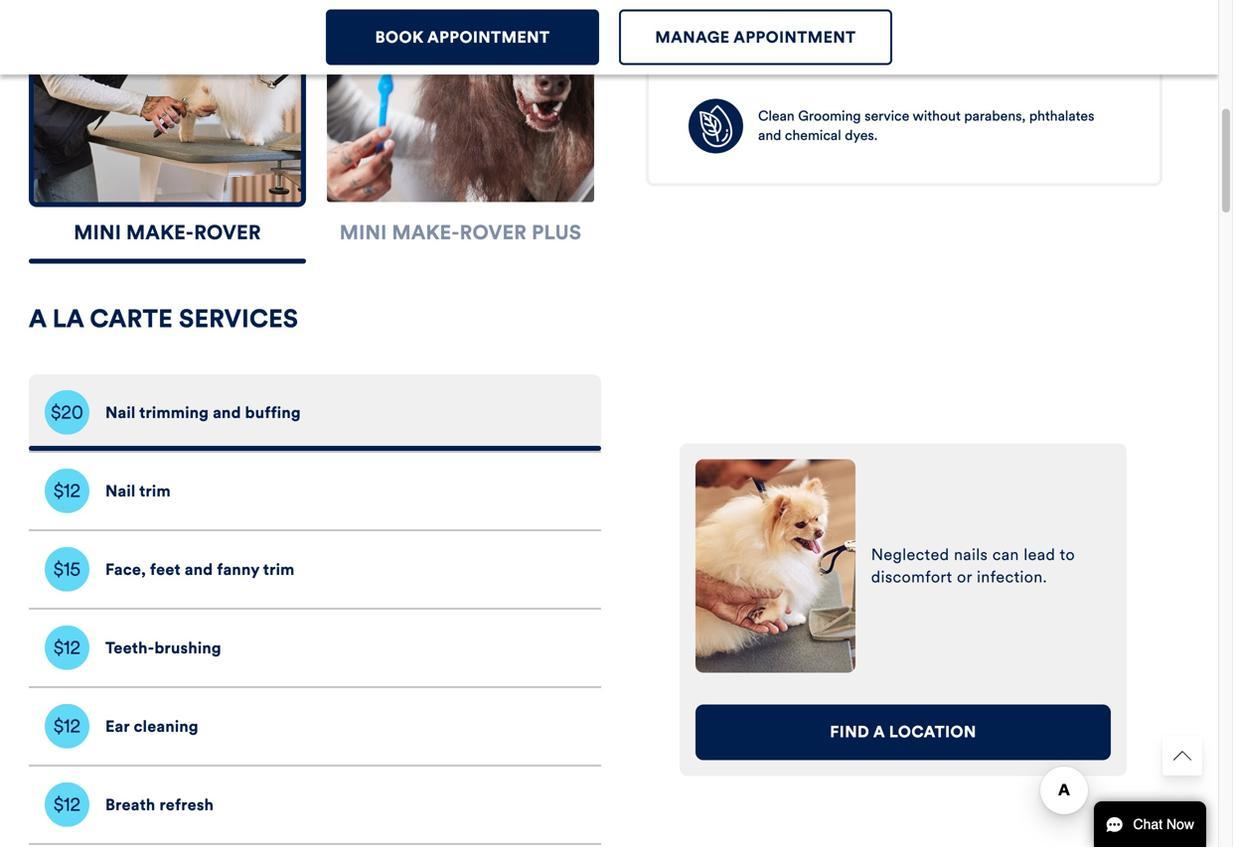 Task type: describe. For each thing, give the bounding box(es) containing it.
neglected nails can lead to discomfort or infection.
[[872, 545, 1076, 587]]

without
[[913, 108, 961, 125]]

services
[[179, 304, 298, 334]]

neglected
[[872, 545, 950, 565]]

manage
[[655, 27, 730, 47]]

mini for mini make-rover
[[74, 221, 121, 245]]

scroll to top image
[[1174, 747, 1192, 765]]

book
[[375, 27, 424, 47]]

find a location
[[830, 723, 977, 743]]

trim for nail trim
[[139, 481, 171, 501]]

mini make-rover
[[74, 221, 261, 245]]

manage appointment
[[655, 27, 856, 47]]

trim for nail trim and buffing
[[729, 13, 759, 33]]

rover for mini make-rover
[[194, 221, 261, 245]]

face, feet and fanny trim
[[105, 560, 295, 580]]

plus
[[532, 221, 582, 245]]

grooming
[[798, 108, 861, 125]]

brushing
[[155, 638, 221, 658]]

and for face, feet and fanny trim
[[185, 560, 213, 580]]

face,
[[105, 560, 146, 580]]

breath refresh
[[105, 795, 214, 815]]

nail for $12
[[105, 481, 136, 501]]

book appointment link
[[326, 9, 599, 65]]

can
[[993, 545, 1020, 565]]

and for nail trim and buffing
[[764, 13, 791, 33]]

0 horizontal spatial ear
[[105, 717, 130, 737]]

buffing for nail trimming and buffing
[[245, 403, 301, 423]]

buffing for nail trim and buffing
[[796, 13, 850, 33]]

rover for mini make-rover plus
[[460, 221, 527, 245]]

to
[[1060, 545, 1076, 565]]

trimming
[[139, 403, 209, 423]]

and for nail trimming and buffing
[[213, 403, 241, 423]]

carte
[[90, 304, 173, 334]]

nail trimming and buffing
[[105, 403, 301, 423]]

$15
[[54, 559, 81, 581]]

a la carte services
[[29, 304, 298, 334]]

lead
[[1024, 545, 1056, 565]]

la
[[52, 304, 84, 334]]

clean grooming service without parabens, phthalates and chemical dyes.
[[758, 108, 1095, 144]]

make- for mini make-rover
[[126, 221, 194, 245]]

fanny
[[217, 560, 259, 580]]

dyes.
[[845, 127, 878, 144]]

$12 for nail trim
[[54, 480, 81, 502]]

clean
[[758, 108, 795, 125]]

feet
[[150, 560, 181, 580]]

make- for mini make-rover plus
[[392, 221, 460, 245]]

breath
[[105, 795, 155, 815]]



Task type: locate. For each thing, give the bounding box(es) containing it.
$20
[[51, 402, 83, 424]]

find
[[830, 723, 870, 743]]

2 vertical spatial nail
[[105, 481, 136, 501]]

and
[[764, 13, 791, 33], [758, 127, 782, 144], [213, 403, 241, 423], [185, 560, 213, 580]]

ear
[[695, 53, 719, 73], [105, 717, 130, 737]]

1 vertical spatial cleaning
[[134, 717, 199, 737]]

and right feet
[[185, 560, 213, 580]]

$12 for ear cleaning
[[54, 716, 81, 738]]

and right trimming
[[213, 403, 241, 423]]

1 horizontal spatial ear cleaning
[[695, 53, 787, 73]]

and right manage
[[764, 13, 791, 33]]

or
[[957, 567, 973, 587]]

teeth-brushing
[[105, 638, 221, 658]]

0 vertical spatial ear
[[695, 53, 719, 73]]

cleaning down manage appointment
[[723, 53, 787, 73]]

0 vertical spatial ear cleaning
[[695, 53, 787, 73]]

nail up face,
[[105, 481, 136, 501]]

trim
[[729, 13, 759, 33], [139, 481, 171, 501], [263, 560, 295, 580]]

0 vertical spatial trim
[[729, 13, 759, 33]]

$12 for teeth-brushing
[[54, 637, 81, 659]]

ear cleaning
[[695, 53, 787, 73], [105, 717, 199, 737]]

1 horizontal spatial ear
[[695, 53, 719, 73]]

1 horizontal spatial rover
[[460, 221, 527, 245]]

ear down manage
[[695, 53, 719, 73]]

service
[[865, 108, 910, 125]]

0 horizontal spatial cleaning
[[134, 717, 199, 737]]

location
[[890, 723, 977, 743]]

and down clean
[[758, 127, 782, 144]]

2 horizontal spatial trim
[[729, 13, 759, 33]]

2 rover from the left
[[460, 221, 527, 245]]

0 horizontal spatial rover
[[194, 221, 261, 245]]

1 horizontal spatial trim
[[263, 560, 295, 580]]

0 horizontal spatial buffing
[[245, 403, 301, 423]]

$12
[[54, 480, 81, 502], [54, 637, 81, 659], [54, 716, 81, 738], [54, 794, 81, 816]]

1 make- from the left
[[126, 221, 194, 245]]

3 $12 from the top
[[54, 716, 81, 738]]

appointment
[[427, 27, 550, 47]]

1 vertical spatial nail
[[105, 403, 136, 423]]

book appointment
[[375, 27, 550, 47]]

nail left appointment
[[695, 13, 725, 33]]

2 vertical spatial trim
[[263, 560, 295, 580]]

mini
[[74, 221, 121, 245], [340, 221, 387, 245]]

ear down teeth- on the left bottom
[[105, 717, 130, 737]]

nail trim
[[105, 481, 171, 501]]

ear cleaning down manage appointment
[[695, 53, 787, 73]]

manage appointment link
[[619, 9, 893, 65]]

a
[[29, 304, 46, 334]]

a
[[874, 723, 885, 743]]

1 vertical spatial trim
[[139, 481, 171, 501]]

0 vertical spatial cleaning
[[723, 53, 787, 73]]

buffing right trimming
[[245, 403, 301, 423]]

2 mini from the left
[[340, 221, 387, 245]]

nail right $20
[[105, 403, 136, 423]]

infection.
[[977, 567, 1048, 587]]

1 vertical spatial ear cleaning
[[105, 717, 199, 737]]

nail trim and buffing
[[695, 13, 850, 33]]

1 vertical spatial ear
[[105, 717, 130, 737]]

nail for $20
[[105, 403, 136, 423]]

0 horizontal spatial ear cleaning
[[105, 717, 199, 737]]

0 vertical spatial buffing
[[796, 13, 850, 33]]

buffing up grooming
[[796, 13, 850, 33]]

0 horizontal spatial mini
[[74, 221, 121, 245]]

2 make- from the left
[[392, 221, 460, 245]]

find a location link
[[696, 705, 1111, 761]]

1 horizontal spatial buffing
[[796, 13, 850, 33]]

appointment
[[734, 27, 856, 47]]

discomfort
[[872, 567, 953, 587]]

nails
[[954, 545, 988, 565]]

cleaning down "teeth-brushing"
[[134, 717, 199, 737]]

teeth-
[[105, 638, 155, 658]]

1 vertical spatial buffing
[[245, 403, 301, 423]]

0 horizontal spatial trim
[[139, 481, 171, 501]]

1 horizontal spatial make-
[[392, 221, 460, 245]]

refresh
[[159, 795, 214, 815]]

4 $12 from the top
[[54, 794, 81, 816]]

and inside clean grooming service without parabens, phthalates and chemical dyes.
[[758, 127, 782, 144]]

1 rover from the left
[[194, 221, 261, 245]]

mini for mini make-rover plus
[[340, 221, 387, 245]]

nail
[[695, 13, 725, 33], [105, 403, 136, 423], [105, 481, 136, 501]]

0 horizontal spatial make-
[[126, 221, 194, 245]]

styled arrow button link
[[1163, 737, 1203, 776]]

$12 for breath refresh
[[54, 794, 81, 816]]

rover left the plus
[[460, 221, 527, 245]]

cleaning
[[723, 53, 787, 73], [134, 717, 199, 737]]

ear cleaning up the breath refresh
[[105, 717, 199, 737]]

1 horizontal spatial mini
[[340, 221, 387, 245]]

phthalates
[[1030, 108, 1095, 125]]

1 mini from the left
[[74, 221, 121, 245]]

mini make-rover plus
[[340, 221, 582, 245]]

1 horizontal spatial cleaning
[[723, 53, 787, 73]]

rover
[[194, 221, 261, 245], [460, 221, 527, 245]]

make-
[[126, 221, 194, 245], [392, 221, 460, 245]]

chemical
[[785, 127, 842, 144]]

rover up services at the top left
[[194, 221, 261, 245]]

buffing
[[796, 13, 850, 33], [245, 403, 301, 423]]

2 $12 from the top
[[54, 637, 81, 659]]

0 vertical spatial nail
[[695, 13, 725, 33]]

1 $12 from the top
[[54, 480, 81, 502]]

parabens,
[[964, 108, 1026, 125]]



Task type: vqa. For each thing, say whether or not it's contained in the screenshot.
the leftmost OH),
no



